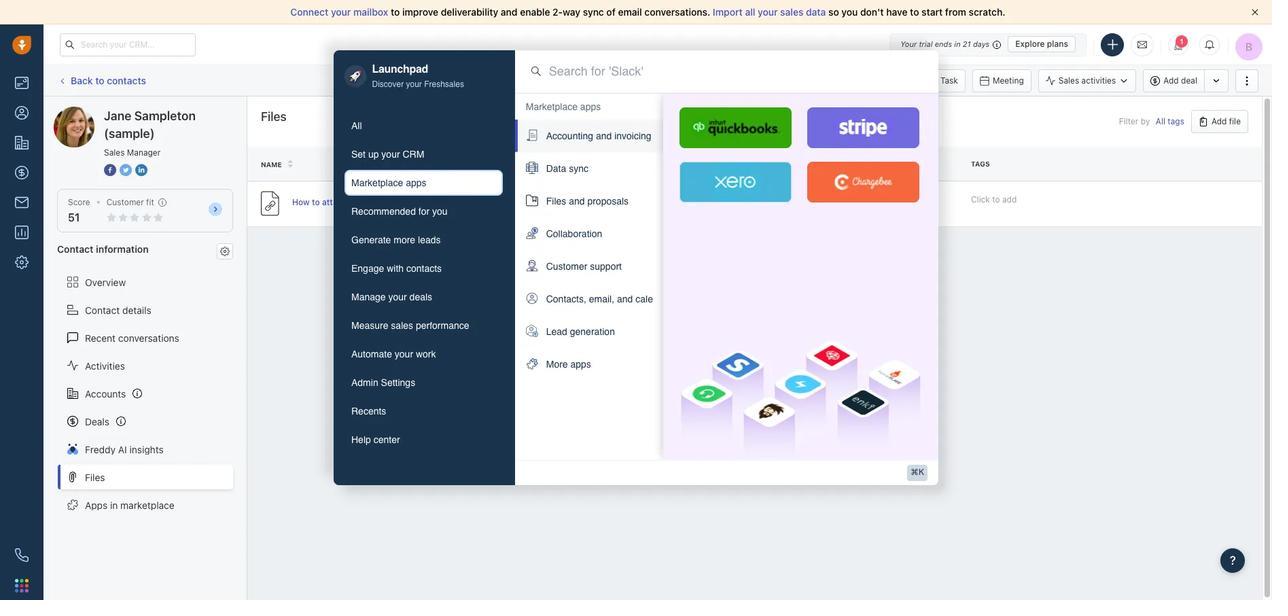 Task type: locate. For each thing, give the bounding box(es) containing it.
customer for customer support
[[546, 261, 587, 272]]

1 horizontal spatial files
[[261, 109, 287, 124]]

0 horizontal spatial sales
[[104, 147, 125, 158]]

so
[[828, 6, 839, 18]]

your down launchpad
[[406, 80, 422, 89]]

all up set at the top left of the page
[[351, 120, 362, 131]]

files
[[261, 109, 287, 124], [546, 196, 566, 206], [85, 471, 105, 483]]

you right so
[[842, 6, 858, 18]]

click to add
[[971, 194, 1017, 204]]

don't
[[860, 6, 884, 18]]

tags
[[1168, 116, 1184, 127]]

and left klo
[[569, 196, 585, 206]]

accounting
[[546, 130, 593, 141]]

1 vertical spatial files
[[546, 196, 566, 206]]

1 horizontal spatial customer
[[546, 261, 587, 272]]

files up apps
[[85, 471, 105, 483]]

sales inside "jane sampleton (sample) sales manager"
[[104, 147, 125, 158]]

manage your deals button
[[345, 284, 503, 310]]

1 file from the left
[[768, 160, 783, 168]]

generate
[[351, 235, 391, 245]]

recent conversations
[[85, 332, 179, 344]]

file
[[768, 160, 783, 168], [667, 160, 682, 168]]

1 vertical spatial contact
[[85, 304, 120, 316]]

0 horizontal spatial days
[[877, 198, 895, 209]]

freddy ai insights
[[85, 443, 164, 455]]

files down data in the left top of the page
[[546, 196, 566, 206]]

0 vertical spatial contacts
[[107, 75, 146, 86]]

close image
[[1252, 9, 1259, 16]]

add inside add deal button
[[1164, 75, 1179, 86]]

discover
[[372, 80, 404, 89]]

marketplace apps heading
[[526, 100, 601, 113], [526, 100, 601, 113]]

0 vertical spatial contact
[[57, 243, 93, 255]]

1 vertical spatial you
[[432, 206, 448, 217]]

automate your work
[[351, 349, 436, 360]]

contacts up manage your deals button
[[406, 263, 442, 274]]

1 horizontal spatial file
[[768, 160, 783, 168]]

twitter circled image
[[120, 163, 132, 177]]

21
[[963, 39, 971, 48]]

more
[[546, 359, 568, 370]]

engage
[[351, 263, 384, 274]]

engage with contacts
[[351, 263, 442, 274]]

marketplace apps button
[[345, 170, 503, 196]]

0 vertical spatial in
[[954, 39, 961, 48]]

you right for
[[432, 206, 448, 217]]

email
[[618, 6, 642, 18]]

1 horizontal spatial sales
[[1059, 75, 1079, 86]]

sales up automate your work
[[391, 320, 413, 331]]

1 vertical spatial add
[[1212, 116, 1227, 126]]

0 vertical spatial click
[[670, 75, 689, 85]]

file left size
[[768, 160, 783, 168]]

updates
[[597, 75, 630, 85]]

days right the 4
[[877, 198, 895, 209]]

jane sampleton (sample) sales manager
[[104, 109, 196, 158]]

you
[[842, 6, 858, 18], [432, 206, 448, 217]]

measure sales performance button
[[345, 313, 503, 339]]

(sample)
[[104, 126, 155, 141]]

click right available.
[[670, 75, 689, 85]]

0 horizontal spatial click
[[670, 75, 689, 85]]

add
[[1002, 194, 1017, 204]]

file
[[1229, 116, 1241, 126]]

click left the add
[[971, 194, 990, 204]]

to right "mailbox"
[[391, 6, 400, 18]]

1 horizontal spatial you
[[842, 6, 858, 18]]

1 horizontal spatial click
[[971, 194, 990, 204]]

recents button
[[345, 398, 503, 424]]

mailbox
[[353, 6, 388, 18]]

1 vertical spatial contacts
[[406, 263, 442, 274]]

0 vertical spatial customer
[[106, 197, 144, 207]]

0 horizontal spatial in
[[110, 499, 118, 511]]

2 horizontal spatial files
[[546, 196, 566, 206]]

add file
[[1212, 116, 1241, 126]]

add for add deal
[[1164, 75, 1179, 86]]

contact down "51" button
[[57, 243, 93, 255]]

1 vertical spatial sales
[[391, 320, 413, 331]]

your trial ends in 21 days
[[901, 39, 990, 48]]

sales activities
[[1059, 75, 1116, 86]]

admin settings
[[351, 377, 415, 388]]

1 vertical spatial customer
[[546, 261, 587, 272]]

add inside add file button
[[1212, 116, 1227, 126]]

1 vertical spatial days
[[877, 198, 895, 209]]

tab list
[[345, 113, 503, 453]]

sales left activities
[[1059, 75, 1079, 86]]

explore
[[1015, 39, 1045, 49]]

sales up facebook circled image
[[104, 147, 125, 158]]

1 horizontal spatial add
[[1212, 116, 1227, 126]]

contact
[[57, 243, 93, 255], [85, 304, 120, 316]]

apps in marketplace
[[85, 499, 174, 511]]

sales inside button
[[391, 320, 413, 331]]

all inside "button"
[[351, 120, 362, 131]]

1 link
[[1168, 34, 1189, 55]]

customer support
[[546, 261, 622, 272]]

list of options list box
[[515, 93, 672, 380]]

marketplace apps
[[526, 101, 601, 112], [526, 101, 601, 112], [351, 177, 426, 188]]

ai
[[118, 443, 127, 455]]

added on
[[870, 160, 907, 168]]

more
[[394, 235, 415, 245]]

in right apps
[[110, 499, 118, 511]]

generation
[[570, 326, 615, 337]]

add for add file
[[1212, 116, 1227, 126]]

0 horizontal spatial you
[[432, 206, 448, 217]]

customer
[[106, 197, 144, 207], [546, 261, 587, 272]]

contacts inside button
[[406, 263, 442, 274]]

work
[[416, 349, 436, 360]]

0 vertical spatial you
[[842, 6, 858, 18]]

contact up recent
[[85, 304, 120, 316]]

recommended for you button
[[345, 199, 503, 224]]

score 51
[[68, 197, 90, 224]]

apps
[[580, 101, 601, 112], [580, 101, 601, 112], [406, 177, 426, 188], [570, 359, 591, 370]]

connect
[[290, 6, 328, 18]]

set up your crm
[[351, 149, 424, 160]]

0 vertical spatial sales
[[780, 6, 803, 18]]

Search for 'Slack' field
[[549, 63, 922, 80]]

manage your deals
[[351, 292, 432, 302]]

marketplace inside the marketplace apps heading
[[526, 101, 578, 112]]

updates available. click to refresh.
[[597, 75, 731, 85]]

improve
[[402, 6, 438, 18]]

your left "mailbox"
[[331, 6, 351, 18]]

to right back
[[95, 75, 104, 86]]

for
[[418, 206, 430, 217]]

in left 21 in the right of the page
[[954, 39, 961, 48]]

files inside list of options list box
[[546, 196, 566, 206]]

4 days ago
[[870, 198, 912, 209]]

days right 21 in the right of the page
[[973, 39, 990, 48]]

all
[[1156, 116, 1165, 127], [351, 120, 362, 131]]

0 horizontal spatial sales
[[391, 320, 413, 331]]

all right by
[[1156, 116, 1165, 127]]

jane
[[104, 109, 131, 123]]

help center button
[[345, 427, 503, 453]]

calendar
[[636, 293, 672, 304]]

customer up contacts,
[[546, 261, 587, 272]]

51
[[68, 211, 80, 224]]

0 horizontal spatial contacts
[[107, 75, 146, 86]]

phone element
[[8, 542, 35, 569]]

1 vertical spatial sales
[[104, 147, 125, 158]]

0 horizontal spatial customer
[[106, 197, 144, 207]]

customer inside list of options list box
[[546, 261, 587, 272]]

add left the file
[[1212, 116, 1227, 126]]

0 horizontal spatial file
[[667, 160, 682, 168]]

1 horizontal spatial contacts
[[406, 263, 442, 274]]

0 vertical spatial files
[[261, 109, 287, 124]]

add deal
[[1164, 75, 1197, 86]]

contacts down search your crm... text field on the top of the page
[[107, 75, 146, 86]]

contacts, email, and calendar
[[546, 293, 672, 304]]

freshworks switcher image
[[15, 579, 29, 592]]

sales left data
[[780, 6, 803, 18]]

contact for contact information
[[57, 243, 93, 255]]

0 horizontal spatial all
[[351, 120, 362, 131]]

to left the add
[[992, 194, 1000, 204]]

invoicing
[[614, 130, 651, 141]]

all
[[745, 6, 755, 18]]

how to attach files to contacts?
[[292, 197, 417, 207]]

menu
[[663, 94, 938, 460]]

type
[[683, 160, 702, 168]]

your right 'all'
[[758, 6, 778, 18]]

deals
[[85, 416, 109, 427]]

contacts for back to contacts
[[107, 75, 146, 86]]

by
[[1141, 116, 1150, 127]]

0 horizontal spatial add
[[1164, 75, 1179, 86]]

connect your mailbox to improve deliverability and enable 2-way sync of email conversations. import all your sales data so you don't have to start from scratch.
[[290, 6, 1005, 18]]

measure sales performance
[[351, 320, 469, 331]]

0 vertical spatial days
[[973, 39, 990, 48]]

contact for contact details
[[85, 304, 120, 316]]

press-command-k-to-open-and-close element
[[907, 465, 928, 481]]

0 vertical spatial sync
[[583, 6, 604, 18]]

2 file from the left
[[667, 160, 682, 168]]

accounting and invoicing
[[546, 130, 651, 141]]

linkedin circled image
[[135, 163, 147, 177]]

⌘ k
[[911, 468, 924, 477]]

sync right data in the left top of the page
[[569, 163, 588, 174]]

1 vertical spatial sync
[[569, 163, 588, 174]]

crm
[[403, 149, 424, 160]]

files
[[349, 197, 366, 207]]

marketplace inside marketplace apps button
[[351, 177, 403, 188]]

add file button
[[1191, 110, 1248, 133]]

2 vertical spatial files
[[85, 471, 105, 483]]

files up name
[[261, 109, 287, 124]]

2 - from the left
[[772, 198, 776, 209]]

customer left fit
[[106, 197, 144, 207]]

size
[[785, 160, 801, 168]]

0 vertical spatial add
[[1164, 75, 1179, 86]]

have
[[886, 6, 908, 18]]

lead generation
[[546, 326, 615, 337]]

add left deal on the right top of page
[[1164, 75, 1179, 86]]

conversations
[[118, 332, 179, 344]]

file left type
[[667, 160, 682, 168]]

from
[[945, 6, 966, 18]]

4
[[870, 198, 875, 209]]

engage with contacts button
[[345, 256, 503, 281]]

facebook circled image
[[104, 163, 116, 177]]

sync left of
[[583, 6, 604, 18]]

0 horizontal spatial files
[[85, 471, 105, 483]]



Task type: describe. For each thing, give the bounding box(es) containing it.
1
[[1180, 37, 1184, 45]]

automate
[[351, 349, 392, 360]]

how to attach files to contacts? link
[[292, 196, 417, 211]]

recommended for you
[[351, 206, 448, 217]]

task
[[941, 75, 958, 85]]

accounts
[[85, 388, 126, 399]]

filter
[[1119, 116, 1139, 127]]

conversations.
[[645, 6, 710, 18]]

back to contacts
[[71, 75, 146, 86]]

data
[[546, 163, 566, 174]]

k
[[919, 468, 924, 477]]

leads
[[418, 235, 441, 245]]

customer for customer fit
[[106, 197, 144, 207]]

file for file type
[[667, 160, 682, 168]]

lead
[[546, 326, 567, 337]]

plans
[[1047, 39, 1068, 49]]

recent
[[85, 332, 116, 344]]

collaboration
[[546, 228, 602, 239]]

measure
[[351, 320, 388, 331]]

to left start
[[910, 6, 919, 18]]

apps
[[85, 499, 108, 511]]

your inside launchpad discover your freshsales
[[406, 80, 422, 89]]

customer fit
[[106, 197, 154, 207]]

automate your work button
[[345, 341, 503, 367]]

launchpad
[[372, 63, 428, 76]]

more apps
[[546, 359, 591, 370]]

to right files
[[368, 197, 376, 207]]

your left deals
[[388, 292, 407, 302]]

set up your crm button
[[345, 141, 503, 167]]

data sync
[[546, 163, 588, 174]]

contacts for engage with contacts
[[406, 263, 442, 274]]

filter by all tags
[[1119, 116, 1184, 127]]

to right how
[[312, 197, 320, 207]]

marketplace apps inside list of options list box
[[526, 101, 601, 112]]

and left enable
[[501, 6, 518, 18]]

meeting button
[[972, 69, 1031, 92]]

contact information
[[57, 243, 149, 255]]

2-
[[553, 6, 563, 18]]

updates available. click to refresh. link
[[578, 68, 738, 93]]

your left work
[[395, 349, 413, 360]]

tab list containing all
[[345, 113, 503, 453]]

task button
[[920, 69, 966, 92]]

Search your CRM... text field
[[60, 33, 196, 56]]

with
[[387, 263, 404, 274]]

explore plans
[[1015, 39, 1068, 49]]

sync inside list of options list box
[[569, 163, 588, 174]]

back
[[71, 75, 93, 86]]

to left "refresh."
[[691, 75, 699, 85]]

explore plans link
[[1008, 36, 1076, 52]]

apps inside button
[[406, 177, 426, 188]]

settings
[[381, 377, 415, 388]]

add deal button
[[1143, 69, 1204, 92]]

marketplace
[[120, 499, 174, 511]]

file for file size
[[768, 160, 783, 168]]

0 vertical spatial sales
[[1059, 75, 1079, 86]]

deliverability
[[441, 6, 498, 18]]

all tags link
[[1156, 116, 1184, 127]]

1 horizontal spatial sales
[[780, 6, 803, 18]]

how
[[292, 197, 310, 207]]

deals
[[409, 292, 432, 302]]

klo
[[586, 198, 598, 209]]

1 horizontal spatial in
[[954, 39, 961, 48]]

start
[[922, 6, 943, 18]]

refresh.
[[701, 75, 731, 85]]

1 - from the left
[[768, 198, 772, 209]]

activities
[[1082, 75, 1116, 86]]

and right email,
[[617, 293, 633, 304]]

marketplace apps heading inside list of options list box
[[526, 100, 601, 113]]

your right up
[[381, 149, 400, 160]]

contact details
[[85, 304, 151, 316]]

generate more leads button
[[345, 227, 503, 253]]

contacts,
[[546, 293, 586, 304]]

and left invoicing
[[596, 130, 612, 141]]

1 horizontal spatial days
[[973, 39, 990, 48]]

score
[[68, 197, 90, 207]]

help center
[[351, 434, 400, 445]]

available.
[[632, 75, 668, 85]]

manager
[[127, 147, 161, 158]]

up
[[368, 149, 379, 160]]

brad klo
[[565, 198, 598, 209]]

information
[[96, 243, 149, 255]]

mng settings image
[[220, 247, 230, 256]]

sampleton
[[134, 109, 196, 123]]

1 horizontal spatial all
[[1156, 116, 1165, 127]]

phone image
[[15, 548, 29, 562]]

performance
[[416, 320, 469, 331]]

of
[[606, 6, 616, 18]]

1 vertical spatial in
[[110, 499, 118, 511]]

--
[[768, 198, 776, 209]]

file size
[[768, 160, 801, 168]]

set
[[351, 149, 366, 160]]

all button
[[345, 113, 503, 139]]

1 vertical spatial click
[[971, 194, 990, 204]]

ago
[[897, 198, 912, 209]]

data
[[806, 6, 826, 18]]

ends
[[935, 39, 952, 48]]

owner
[[565, 160, 592, 168]]

activities
[[85, 360, 125, 371]]

you inside button
[[432, 206, 448, 217]]

brad
[[565, 198, 583, 209]]

marketplace apps inside marketplace apps button
[[351, 177, 426, 188]]

files and proposals
[[546, 196, 629, 206]]

send email image
[[1138, 39, 1147, 50]]

fit
[[146, 197, 154, 207]]

back to contacts link
[[57, 70, 147, 91]]

details
[[122, 304, 151, 316]]



Task type: vqa. For each thing, say whether or not it's contained in the screenshot.
Explore plans link
yes



